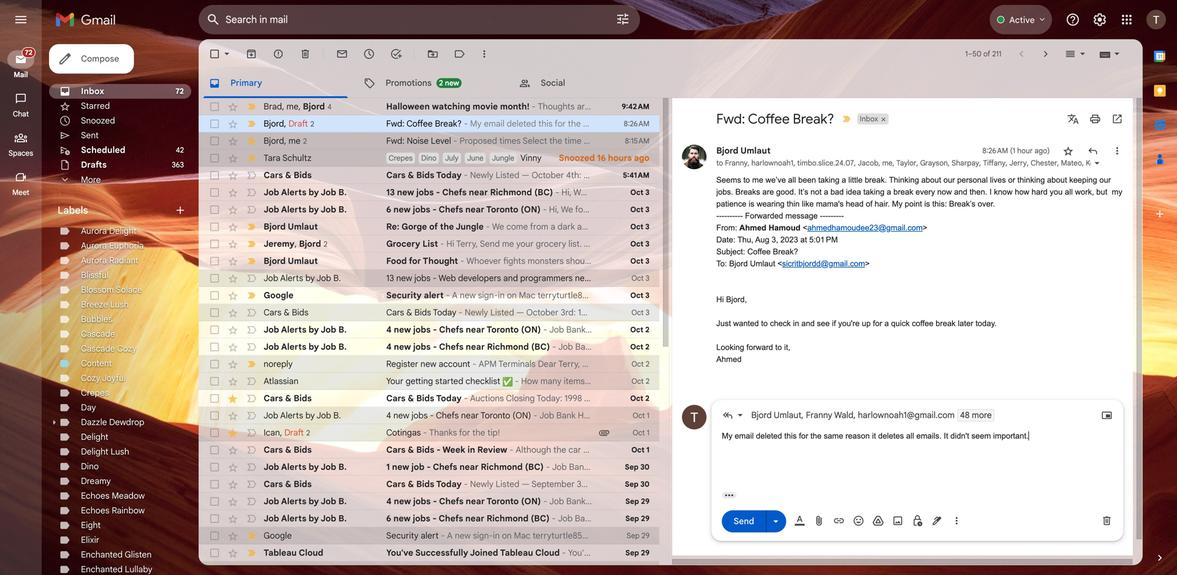 Task type: locate. For each thing, give the bounding box(es) containing it.
my inside text field
[[722, 431, 733, 441]]

movie
[[473, 101, 498, 112]]

1 vertical spatial crepes
[[81, 387, 109, 398]]

send button
[[722, 510, 766, 532]]

break? for fwd: coffee break? -
[[435, 118, 462, 129]]

to up breaks
[[743, 175, 750, 185]]

0 vertical spatial 13
[[386, 187, 395, 198]]

row containing ican
[[199, 424, 659, 441]]

4 job alerts by job b. from the top
[[264, 324, 347, 335]]

9 not important switch from the top
[[245, 392, 258, 405]]

2 row from the top
[[199, 115, 659, 132]]

8:26 am (1 hour ago) cell
[[983, 145, 1050, 157]]

72 up the '42'
[[176, 87, 184, 96]]

9 job alerts by job b. from the top
[[264, 513, 347, 524]]

crepes inside cozy joyful crepes day dazzle dewdrop delight delight lush dino dreamy echoes meadow echoes rainbow eight
[[81, 387, 109, 398]]

tiffany
[[983, 158, 1006, 168]]

4 new jobs - chefs near toronto (on) - up 4 new jobs - chefs near richmond (bc) -
[[386, 324, 549, 335]]

0 vertical spatial delight
[[109, 226, 137, 236]]

2 security alert - from the top
[[386, 530, 447, 541]]

toronto inside "link"
[[595, 273, 624, 284]]

6 up you've
[[386, 513, 391, 524]]

me for 2
[[289, 135, 301, 146]]

2 inside 'bjord , me 2'
[[303, 137, 307, 146]]

12 row from the top
[[199, 287, 659, 304]]

food
[[386, 256, 407, 266]]

1 security alert - from the top
[[386, 290, 452, 301]]

enchanted for enchanted lullaby
[[81, 564, 123, 575]]

13 not important switch from the top
[[245, 461, 258, 473]]

near
[[469, 187, 488, 198], [465, 204, 484, 215], [575, 273, 593, 284], [466, 324, 485, 335], [466, 342, 485, 352], [461, 410, 479, 421], [460, 462, 479, 472], [466, 496, 485, 507], [465, 513, 484, 524]]

13 inside "link"
[[386, 273, 394, 284]]

navigation containing mail
[[0, 39, 43, 575]]

chat
[[13, 109, 29, 119]]

< up at
[[803, 223, 807, 232]]

seems
[[716, 175, 741, 185]]

starred link
[[81, 101, 110, 111]]

gmail image
[[55, 7, 122, 32]]

coffee inside ---------- forwarded message --------- from: ahmed hamoud < ahmedhamoudee23@gmail.com > date: thu, aug 3, 2023 at 5:01 pm subject: coffee break? to: bjord umlaut < sicritbjordd@gmail.com >
[[747, 247, 771, 256]]

4 new jobs - chefs near toronto (on) - up 6 new jobs - chefs near richmond (bc) -
[[386, 496, 549, 507]]

email
[[735, 431, 754, 441]]

0 horizontal spatial cloud
[[299, 548, 323, 558]]

older image
[[1040, 48, 1052, 60]]

6 for 6 new jobs - chefs near richmond (bc) -
[[386, 513, 391, 524]]

important according to google magic. switch
[[245, 152, 258, 164], [245, 238, 258, 250], [245, 255, 258, 267], [245, 289, 258, 302], [245, 358, 258, 370]]

tab list
[[1143, 39, 1177, 531], [199, 69, 1143, 98]]

1 6 from the top
[[386, 204, 391, 215]]

cars & bids for 30
[[264, 479, 312, 490]]

b.
[[338, 187, 347, 198], [338, 204, 347, 215], [333, 273, 341, 284], [338, 324, 347, 335], [338, 342, 347, 352], [333, 410, 341, 421], [338, 462, 347, 472], [338, 496, 347, 507], [338, 513, 347, 524]]

3 cars & bids from the top
[[264, 393, 312, 404]]

watching
[[432, 101, 470, 112]]

1 30 from the top
[[640, 463, 650, 472]]

1 horizontal spatial all
[[906, 431, 914, 441]]

sep for 4 new jobs - chefs near toronto (on) -
[[625, 497, 639, 506]]

richmond
[[490, 187, 532, 198], [487, 342, 529, 352], [481, 462, 523, 472], [487, 513, 529, 524]]

forwarded
[[745, 211, 783, 220]]

near up account
[[466, 342, 485, 352]]

-
[[532, 101, 536, 112], [464, 118, 468, 129], [453, 135, 457, 146], [464, 170, 468, 181], [436, 187, 440, 198], [555, 187, 559, 198], [433, 204, 437, 215], [543, 204, 547, 215], [716, 211, 719, 220], [719, 211, 722, 220], [722, 211, 724, 220], [724, 211, 727, 220], [727, 211, 730, 220], [730, 211, 732, 220], [732, 211, 735, 220], [735, 211, 738, 220], [738, 211, 740, 220], [740, 211, 743, 220], [820, 211, 823, 220], [823, 211, 825, 220], [825, 211, 828, 220], [828, 211, 831, 220], [831, 211, 833, 220], [833, 211, 836, 220], [836, 211, 839, 220], [839, 211, 841, 220], [841, 211, 844, 220], [486, 221, 490, 232], [440, 239, 444, 249], [460, 256, 464, 266], [433, 273, 437, 284], [446, 290, 450, 301], [459, 307, 463, 318], [433, 324, 437, 335], [543, 324, 547, 335], [433, 342, 437, 352], [552, 342, 556, 352], [473, 359, 476, 369], [513, 376, 521, 387], [464, 393, 468, 404], [430, 410, 434, 421], [533, 410, 537, 421], [423, 427, 427, 438], [437, 445, 441, 455], [510, 445, 513, 455], [427, 462, 431, 472], [546, 462, 550, 472], [464, 479, 468, 490], [433, 496, 437, 507], [543, 496, 547, 507], [433, 513, 437, 524], [552, 513, 556, 524], [441, 530, 445, 541], [562, 548, 566, 558]]

8:26 am (1 hour ago)
[[983, 146, 1050, 155]]

8 not important switch from the top
[[245, 375, 258, 387]]

1 vertical spatial security alert -
[[386, 530, 447, 541]]

a up hair.
[[887, 187, 891, 197]]

29 for you've successfully joined tableau cloud -
[[641, 548, 650, 558]]

5 cars & bids from the top
[[264, 479, 312, 490]]

1 vertical spatial cozy
[[81, 373, 100, 384]]

not important switch for 13th row from the bottom of the 'fwd: coffee break?' main content
[[245, 341, 258, 353]]

2 horizontal spatial the
[[811, 431, 822, 441]]

row containing noreply
[[199, 356, 659, 373]]

2 vertical spatial oct 1
[[631, 445, 650, 455]]

2 cars & bids today - from the top
[[386, 307, 465, 318]]

thanks,
[[584, 239, 614, 249]]

not important switch for 11th row
[[245, 272, 258, 284]]

16 not important switch from the top
[[245, 513, 258, 525]]

alerts for not important 'switch' for 13th row from the bottom of the 'fwd: coffee break?' main content
[[281, 342, 306, 352]]

211
[[992, 49, 1002, 59]]

dino down fwd: noise level -
[[421, 154, 437, 163]]

inbox inside button
[[860, 114, 878, 124]]

0 horizontal spatial the
[[440, 221, 454, 232]]

tab list containing primary
[[199, 69, 1143, 98]]

b. for 19th row from the top of the 'fwd: coffee break?' main content
[[333, 410, 341, 421]]

15 row from the top
[[199, 338, 659, 356]]

0 vertical spatial sep 30
[[625, 463, 650, 472]]

1 vertical spatial inbox
[[860, 114, 878, 124]]

a left quick
[[885, 319, 889, 328]]

has attachment image
[[598, 427, 610, 439]]

1 horizontal spatial my
[[892, 199, 903, 208]]

4 new jobs - chefs near toronto (on) - for sep 29
[[386, 496, 549, 507]]

break down the thinking
[[894, 187, 913, 197]]

bjord umlaut up 'harlownoah1'
[[716, 145, 771, 156]]

promotions, 2 new messages, tab
[[354, 69, 508, 98]]

0 vertical spatial and
[[954, 187, 968, 197]]

show details image
[[1093, 159, 1101, 167]]

our down kendall
[[1100, 175, 1111, 185]]

8:15 am
[[625, 136, 650, 146]]

6 not important switch from the top
[[245, 324, 258, 336]]

27 row from the top
[[199, 544, 659, 562]]

report spam image
[[272, 48, 284, 60]]

row containing jeremy
[[199, 235, 659, 253]]

26 row from the top
[[199, 527, 659, 544]]

0 horizontal spatial taking
[[818, 175, 840, 185]]

cars & bids today - down 'job'
[[386, 479, 470, 490]]

0 horizontal spatial all
[[788, 175, 796, 185]]

break? inside row
[[435, 118, 462, 129]]

more image
[[478, 48, 490, 60]]

10 not important switch from the top
[[245, 410, 258, 422]]

draft for bjord
[[289, 118, 308, 129]]

hard
[[1032, 187, 1048, 197]]

8:26 am up 8:15 am
[[624, 119, 650, 128]]

today down started
[[436, 393, 462, 404]]

toronto for oct 3
[[486, 204, 518, 215]]

primary tab
[[199, 69, 353, 98]]

enchanted for enchanted glisten
[[81, 549, 123, 560]]

sep 29 for security alert -
[[627, 531, 650, 540]]

snoozed down starred
[[81, 115, 115, 126]]

snoozed
[[81, 115, 115, 126], [559, 153, 595, 163]]

lush
[[110, 299, 129, 310], [111, 446, 129, 457]]

1 vertical spatial all
[[1065, 187, 1073, 197]]

2 vertical spatial 4 new jobs - chefs near toronto (on) -
[[386, 496, 549, 507]]

0 horizontal spatial my
[[722, 431, 733, 441]]

0 horizontal spatial our
[[944, 175, 955, 185]]

cascade down bubbles
[[81, 329, 115, 339]]

1 about from the left
[[921, 175, 941, 185]]

good.
[[776, 187, 796, 197]]

ahmed up thu,
[[739, 223, 766, 232]]

0 vertical spatial <
[[803, 223, 807, 232]]

3 for security alert -
[[645, 291, 650, 300]]

break left later
[[936, 319, 956, 328]]

2 13 from the top
[[386, 273, 394, 284]]

(bc) for 13 new jobs - chefs near richmond (bc)
[[534, 187, 553, 198]]

oct 2 for 4 new jobs - chefs near richmond (bc) -
[[630, 342, 650, 352]]

june
[[467, 154, 484, 163]]

coffee up noise
[[407, 118, 433, 129]]

2 our from the left
[[1100, 175, 1111, 185]]

1 sep 30 from the top
[[625, 463, 650, 472]]

7 job alerts by job b. from the top
[[264, 462, 347, 472]]

see
[[817, 319, 830, 328]]

alerts for not important 'switch' related to 25th row
[[281, 513, 306, 524]]

are
[[762, 187, 774, 197]]

0 horizontal spatial >
[[865, 259, 870, 268]]

ahmedhamoudee23@gmail.com
[[807, 223, 923, 232]]

and right developers
[[503, 273, 518, 284]]

ahmed down the looking
[[716, 355, 742, 364]]

successfully
[[415, 548, 468, 558]]

then.
[[970, 187, 987, 197]]

1 horizontal spatial cloud
[[535, 548, 560, 558]]

vinny
[[521, 153, 542, 163]]

inbox up starred link
[[81, 86, 104, 97]]

8 job alerts by job b. from the top
[[264, 496, 347, 507]]

(on) for oct 2
[[521, 324, 541, 335]]

2 cloud from the left
[[535, 548, 560, 558]]

0 vertical spatial snoozed
[[81, 115, 115, 126]]

tab list inside 'fwd: coffee break?' main content
[[199, 69, 1143, 98]]

1 vertical spatial ahmed
[[716, 355, 742, 364]]

7 not important switch from the top
[[245, 341, 258, 353]]

(on) inside 13 new jobs - web developers and programmers  near toronto (on) "link"
[[626, 273, 645, 284]]

8:26 am inside cell
[[983, 146, 1008, 155]]

this:
[[932, 199, 947, 208]]

food for thought -
[[386, 256, 466, 266]]

important according to google magic. switch for tara schultz
[[245, 152, 258, 164]]

3 cars & bids today - from the top
[[386, 393, 470, 404]]

review
[[477, 445, 507, 455]]

jobs for not important 'switch' for 13th row from the bottom of the 'fwd: coffee break?' main content
[[413, 342, 431, 352]]

1 vertical spatial security
[[386, 530, 419, 541]]

1 vertical spatial aurora
[[81, 240, 107, 251]]

lush down dewdrop
[[111, 446, 129, 457]]

toronto up 6 new jobs - chefs near richmond (bc) -
[[487, 496, 519, 507]]

of left hair.
[[866, 199, 873, 208]]

important according to google magic. switch for noreply
[[245, 358, 258, 370]]

1 vertical spatial 72
[[176, 87, 184, 96]]

social tab
[[509, 69, 663, 98]]

me up schultz
[[289, 135, 301, 146]]

15 not important switch from the top
[[245, 495, 258, 508]]

for right food on the top left of page
[[409, 256, 421, 266]]

your getting started checklist
[[386, 376, 503, 387]]

umlaut down jeremy , bjord 2
[[288, 256, 318, 266]]

insert emoji ‪(⌘⇧2)‬ image
[[853, 515, 865, 527]]

today down july
[[436, 170, 462, 181]]

thinking
[[1018, 175, 1045, 185]]

1 vertical spatial alert
[[421, 530, 439, 541]]

1 horizontal spatial taking
[[863, 187, 885, 197]]

2 not important switch from the top
[[245, 186, 258, 199]]

13 for 13 new jobs - chefs near richmond (bc) -
[[386, 187, 395, 198]]

None checkbox
[[208, 48, 221, 60], [208, 530, 221, 542], [208, 547, 221, 559], [208, 564, 221, 575], [208, 48, 221, 60], [208, 530, 221, 542], [208, 547, 221, 559], [208, 564, 221, 575]]

3 job alerts by job b. from the top
[[264, 273, 341, 284]]

2 vertical spatial bjord umlaut
[[264, 256, 318, 266]]

lush inside cozy joyful crepes day dazzle dewdrop delight delight lush dino dreamy echoes meadow echoes rainbow eight
[[111, 446, 129, 457]]

2 vertical spatial of
[[429, 221, 438, 232]]

important according to google magic. switch for google
[[245, 289, 258, 302]]

all up good.
[[788, 175, 796, 185]]

1 google from the top
[[264, 290, 294, 301]]

glisten
[[125, 549, 152, 560]]

0 vertical spatial oct 1
[[633, 411, 650, 420]]

job alerts by job b. for seventh row from the top
[[264, 204, 347, 215]]

me inside seems to me we've all been taking a little break. thinking about our personal lives or thinking about keeping our jobs. breaks are good. it's not a bad idea taking a break every now and then. i know how hard you all work, but  my patience is wearing thin like mama's head of hair. my point is this: break's over.
[[752, 175, 763, 185]]

umlaut up jeremy , bjord 2
[[288, 221, 318, 232]]

bjord inside ---------- forwarded message --------- from: ahmed hamoud < ahmedhamoudee23@gmail.com > date: thu, aug 3, 2023 at 5:01 pm subject: coffee break? to: bjord umlaut < sicritbjordd@gmail.com >
[[729, 259, 748, 268]]

0 vertical spatial all
[[788, 175, 796, 185]]

move to image
[[427, 48, 439, 60]]

b. for 22th row from the bottom
[[338, 187, 347, 198]]

1 important according to google magic. switch from the top
[[245, 152, 258, 164]]

2 job alerts by job b. from the top
[[264, 204, 347, 215]]

and up break's
[[954, 187, 968, 197]]

row containing brad
[[199, 98, 659, 115]]

2 is from the left
[[924, 199, 930, 208]]

coffee down aug at the top right of the page
[[747, 247, 771, 256]]

didn't
[[951, 431, 969, 441]]

sharpay
[[952, 158, 979, 168]]

alerts for not important 'switch' corresponding to fourth row from the bottom
[[281, 496, 306, 507]]

franny left wald
[[806, 410, 832, 421]]

None checkbox
[[208, 101, 221, 113], [208, 118, 221, 130], [208, 135, 221, 147], [208, 101, 221, 113], [208, 118, 221, 130], [208, 135, 221, 147]]

0 horizontal spatial crepes
[[81, 387, 109, 398]]

5 important according to google magic. switch from the top
[[245, 358, 258, 370]]

near up 6 new jobs - chefs near richmond (bc) -
[[466, 496, 485, 507]]

2 inside the ican , draft 2
[[306, 428, 310, 438]]

security for sep 29
[[386, 530, 419, 541]]

3 not important switch from the top
[[245, 204, 258, 216]]

delight up euphoria
[[109, 226, 137, 236]]

0 vertical spatial 8:26 am
[[624, 119, 650, 128]]

more options image
[[953, 515, 960, 527]]

bjord umlaut for food for thought -
[[264, 256, 318, 266]]

13 down food on the top left of page
[[386, 273, 394, 284]]

4 cars & bids from the top
[[264, 445, 312, 455]]

0 horizontal spatial jungle
[[456, 221, 484, 232]]

1 vertical spatial enchanted
[[81, 564, 123, 575]]

more send options image
[[770, 515, 782, 527]]

me up breaks
[[752, 175, 763, 185]]

aurora up aurora euphoria link
[[81, 226, 107, 236]]

new inside 13 new jobs - web developers and programmers  near toronto (on) "link"
[[396, 273, 412, 284]]

bjord up tara
[[264, 135, 284, 146]]

b. for fourth row from the bottom
[[338, 496, 347, 507]]

eight link
[[81, 520, 101, 531]]

crepes down noise
[[389, 154, 413, 163]]

our up the now
[[944, 175, 955, 185]]

joyful
[[102, 373, 126, 384]]

5 job alerts by job b. from the top
[[264, 342, 347, 352]]

1 horizontal spatial 72
[[176, 87, 184, 96]]

1 row from the top
[[199, 98, 659, 115]]

1 horizontal spatial snoozed
[[559, 153, 595, 163]]

row
[[199, 98, 659, 115], [199, 115, 659, 132], [199, 132, 659, 150], [199, 150, 659, 167], [199, 167, 659, 184], [199, 184, 659, 201], [199, 201, 659, 218], [199, 218, 659, 235], [199, 235, 659, 253], [199, 253, 659, 270], [199, 270, 659, 287], [199, 287, 659, 304], [199, 304, 659, 321], [199, 321, 659, 338], [199, 338, 659, 356], [199, 356, 659, 373], [199, 373, 659, 390], [199, 390, 659, 407], [199, 407, 659, 424], [199, 424, 659, 441], [199, 441, 659, 459], [199, 459, 659, 476], [199, 476, 659, 493], [199, 493, 659, 510], [199, 510, 659, 527], [199, 527, 659, 544], [199, 544, 659, 562]]

snoozed inside row
[[559, 153, 595, 163]]

about up every
[[921, 175, 941, 185]]

14 not important switch from the top
[[245, 478, 258, 490]]

8:26 am inside row
[[624, 119, 650, 128]]

1 horizontal spatial cozy
[[117, 343, 137, 354]]

you've successfully joined tableau cloud -
[[386, 548, 568, 558]]

0 vertical spatial cozy
[[117, 343, 137, 354]]

ahmed inside ---------- forwarded message --------- from: ahmed hamoud < ahmedhamoudee23@gmail.com > date: thu, aug 3, 2023 at 5:01 pm subject: coffee break? to: bjord umlaut < sicritbjordd@gmail.com >
[[739, 223, 766, 232]]

fwd: for fwd: coffee break?
[[716, 110, 745, 128]]

4 for not important 'switch' for 13th row from the bottom of the 'fwd: coffee break?' main content
[[386, 342, 392, 352]]

12 not important switch from the top
[[245, 444, 258, 456]]

break? down "watching"
[[435, 118, 462, 129]]

security for oct 3
[[386, 290, 422, 301]]

0 vertical spatial jungle
[[492, 154, 514, 163]]

bjord umlaut up jeremy , bjord 2
[[264, 221, 318, 232]]

oct 3 for cars & bids today -
[[632, 308, 650, 317]]

1 vertical spatial 30
[[640, 480, 650, 489]]

0 horizontal spatial 8:26 am
[[624, 119, 650, 128]]

3 important according to google magic. switch from the top
[[245, 255, 258, 267]]

1 horizontal spatial 8:26 am
[[983, 146, 1008, 155]]

cars & bids today - down getting
[[386, 393, 470, 404]]

solace
[[116, 284, 142, 295]]

alerts for not important 'switch' related to 11th row
[[280, 273, 303, 284]]

(bc) for 6 new jobs - chefs near richmond (bc)
[[531, 513, 550, 524]]

to up seems
[[716, 158, 723, 168]]

by for 22th row from the bottom
[[309, 187, 319, 198]]

4 row from the top
[[199, 150, 659, 167]]

labels image
[[454, 48, 466, 60]]

break? down 2023
[[773, 247, 798, 256]]

meet heading
[[0, 188, 42, 197]]

richmond up ✅ icon
[[487, 342, 529, 352]]

archive image
[[245, 48, 258, 60]]

1 horizontal spatial tableau
[[500, 548, 533, 558]]

my right hair.
[[892, 199, 903, 208]]

1 cars & bids today - from the top
[[386, 170, 470, 181]]

security alert -
[[386, 290, 452, 301], [386, 530, 447, 541]]

insert photo image
[[892, 515, 904, 527]]

today for oct 2
[[436, 393, 462, 404]]

1 vertical spatial lush
[[111, 446, 129, 457]]

0 horizontal spatial franny
[[725, 158, 748, 168]]

today for 5:41 am
[[436, 170, 462, 181]]

chat heading
[[0, 109, 42, 119]]

1 horizontal spatial in
[[793, 319, 799, 328]]

7 row from the top
[[199, 201, 659, 218]]

jobs for 14th row from the bottom's not important 'switch'
[[413, 324, 431, 335]]

insert files using drive image
[[872, 515, 884, 527]]

near down the week
[[460, 462, 479, 472]]

9 row from the top
[[199, 235, 659, 253]]

thought
[[423, 256, 458, 266]]

cozy inside 'aurora delight aurora euphoria aurora radiant blissful blossom solace breeze lush bubbles cascade cascade cozy'
[[117, 343, 137, 354]]

1 horizontal spatial send
[[734, 516, 754, 527]]

b. for 14th row from the bottom
[[338, 324, 347, 335]]

mark as unread image
[[336, 48, 348, 60]]

insert link ‪(⌘k)‬ image
[[833, 515, 845, 527]]

0 vertical spatial inbox
[[81, 86, 104, 97]]

2 horizontal spatial and
[[954, 187, 968, 197]]

1 vertical spatial sep 30
[[625, 480, 650, 489]]

job alerts by job b. for 25th row
[[264, 513, 347, 524]]

0 vertical spatial google
[[264, 290, 294, 301]]

chefs up successfully
[[439, 513, 463, 524]]

taking up bad
[[818, 175, 840, 185]]

aurora down "aurora delight" link
[[81, 240, 107, 251]]

1 vertical spatial bjord umlaut
[[264, 221, 318, 232]]

oct 1 for -
[[631, 445, 650, 455]]

0 vertical spatial my
[[892, 199, 903, 208]]

3 4 new jobs - chefs near toronto (on) - from the top
[[386, 496, 549, 507]]

scheduled
[[81, 145, 125, 155]]

job alerts by job b. for fourth row from the bottom
[[264, 496, 347, 507]]

of inside row
[[429, 221, 438, 232]]

all left emails. at the right of the page
[[906, 431, 914, 441]]

echoes down dreamy on the bottom left of the page
[[81, 490, 110, 501]]

near up 6 new jobs - chefs near toronto (on) -
[[469, 187, 488, 198]]

more
[[972, 410, 992, 421]]

is down every
[[924, 199, 930, 208]]

16 row from the top
[[199, 356, 659, 373]]

2 vertical spatial delight
[[81, 446, 108, 457]]

0 horizontal spatial of
[[429, 221, 438, 232]]

1 enchanted from the top
[[81, 549, 123, 560]]

0 horizontal spatial 72
[[25, 48, 32, 57]]

today for sep 30
[[436, 479, 462, 490]]

inbox link
[[81, 86, 104, 97]]

0 vertical spatial break
[[894, 187, 913, 197]]

1 horizontal spatial <
[[803, 223, 807, 232]]

ahmedhamoudee23@gmail.com link
[[807, 223, 923, 232]]

2 6 from the top
[[386, 513, 391, 524]]

> down every
[[923, 223, 927, 232]]

1 vertical spatial my
[[722, 431, 733, 441]]

google
[[264, 290, 294, 301], [264, 530, 292, 541]]

0 vertical spatial security alert -
[[386, 290, 452, 301]]

1 vertical spatial send
[[734, 516, 754, 527]]

hi
[[446, 239, 454, 249]]

4 important according to google magic. switch from the top
[[245, 289, 258, 302]]

2 30 from the top
[[640, 480, 650, 489]]

1 job alerts by job b. from the top
[[264, 187, 347, 198]]

looking
[[716, 343, 744, 352]]

show trimmed content image
[[722, 492, 737, 499]]

6 row from the top
[[199, 184, 659, 201]]

row containing tableau cloud
[[199, 544, 659, 562]]

1 vertical spatial and
[[503, 273, 518, 284]]

2 sep 30 from the top
[[625, 480, 650, 489]]

breaks
[[735, 187, 760, 197]]

chefs down cars & bids - week in review -
[[433, 462, 457, 472]]

lush inside 'aurora delight aurora euphoria aurora radiant blissful blossom solace breeze lush bubbles cascade cascade cozy'
[[110, 299, 129, 310]]

draft for ican
[[284, 427, 304, 438]]

more
[[81, 174, 101, 185]]

mama's
[[816, 199, 844, 208]]

near up you've successfully joined tableau cloud -
[[465, 513, 484, 524]]

near for 25th row
[[465, 513, 484, 524]]

coffee for fwd: coffee break?
[[748, 110, 790, 128]]

today down 1 new job - chefs near richmond (bc) -
[[436, 479, 462, 490]]

dino
[[421, 154, 437, 163], [81, 461, 99, 472]]

6 up "re:"
[[386, 204, 391, 215]]

row containing atlassian
[[199, 373, 659, 390]]

elixir
[[81, 535, 99, 545]]

break? for fwd: coffee break?
[[793, 110, 834, 128]]

delight
[[109, 226, 137, 236], [81, 432, 108, 442], [81, 446, 108, 457]]

select input tool image
[[1113, 49, 1121, 58]]

not important switch
[[245, 169, 258, 181], [245, 186, 258, 199], [245, 204, 258, 216], [245, 272, 258, 284], [245, 307, 258, 319], [245, 324, 258, 336], [245, 341, 258, 353], [245, 375, 258, 387], [245, 392, 258, 405], [245, 410, 258, 422], [245, 427, 258, 439], [245, 444, 258, 456], [245, 461, 258, 473], [245, 478, 258, 490], [245, 495, 258, 508], [245, 513, 258, 525]]

row containing tara schultz
[[199, 150, 659, 167]]

2 enchanted from the top
[[81, 564, 123, 575]]

in
[[793, 319, 799, 328], [468, 445, 475, 455]]

0 vertical spatial cascade
[[81, 329, 115, 339]]

2 google from the top
[[264, 530, 292, 541]]

quick
[[891, 319, 910, 328]]

primary
[[231, 78, 262, 88]]

1 horizontal spatial and
[[801, 319, 815, 328]]

2 new
[[439, 78, 459, 88]]

5 row from the top
[[199, 167, 659, 184]]

joined
[[470, 548, 498, 558]]

4 not important switch from the top
[[245, 272, 258, 284]]

2 security from the top
[[386, 530, 419, 541]]

sep 29 for 4 new jobs - chefs near toronto (on) -
[[625, 497, 650, 506]]

coffee
[[748, 110, 790, 128], [407, 118, 433, 129], [747, 247, 771, 256]]

toronto up tip!
[[481, 410, 510, 421]]

delight inside 'aurora delight aurora euphoria aurora radiant blissful blossom solace breeze lush bubbles cascade cascade cozy'
[[109, 226, 137, 236]]

aurora
[[81, 226, 107, 236], [81, 240, 107, 251], [81, 255, 107, 266]]

1 vertical spatial franny
[[806, 410, 832, 421]]

4 new jobs - chefs near toronto (on) - for oct 2
[[386, 324, 549, 335]]

security alert - up you've
[[386, 530, 447, 541]]

10 row from the top
[[199, 253, 659, 270]]

0 vertical spatial 4 new jobs - chefs near toronto (on) -
[[386, 324, 549, 335]]

jobs for not important 'switch' related to 25th row
[[413, 513, 430, 524]]

1 echoes from the top
[[81, 490, 110, 501]]

not starred image
[[1062, 145, 1074, 157]]

bjord down subject:
[[729, 259, 748, 268]]

20 row from the top
[[199, 424, 659, 441]]

for inside text field
[[799, 431, 808, 441]]

2 inside "promotions, 2 new messages," tab
[[439, 78, 443, 88]]

0 vertical spatial send
[[480, 239, 500, 249]]

17 row from the top
[[199, 373, 659, 390]]

near for seventh row from the top
[[465, 204, 484, 215]]

5 not important switch from the top
[[245, 307, 258, 319]]

cascade down cascade link
[[81, 343, 115, 354]]

29 for security alert -
[[642, 531, 650, 540]]

job alerts by job b. for 13th row from the bottom of the 'fwd: coffee break?' main content
[[264, 342, 347, 352]]

not important switch for fifth row from the bottom
[[245, 478, 258, 490]]

toronto for oct 1
[[481, 410, 510, 421]]

b. for 25th row
[[338, 513, 347, 524]]

the left tip!
[[472, 427, 485, 438]]

11 not important switch from the top
[[245, 427, 258, 439]]

9:42 am
[[622, 102, 650, 111]]

and left see
[[801, 319, 815, 328]]

not important switch for row containing atlassian
[[245, 375, 258, 387]]

today
[[436, 170, 462, 181], [433, 307, 456, 318], [436, 393, 462, 404], [436, 479, 462, 490]]

4 cars & bids today - from the top
[[386, 479, 470, 490]]

of for 1 50 of 211
[[983, 49, 990, 59]]

1 vertical spatial 13
[[386, 273, 394, 284]]

coffee up 'harlownoah1'
[[748, 110, 790, 128]]

not
[[811, 187, 822, 197]]

we've
[[766, 175, 786, 185]]

wanted
[[733, 319, 759, 328]]

1 vertical spatial cascade
[[81, 343, 115, 354]]

dino inside cozy joyful crepes day dazzle dewdrop delight delight lush dino dreamy echoes meadow echoes rainbow eight
[[81, 461, 99, 472]]

of up list
[[429, 221, 438, 232]]

break?
[[793, 110, 834, 128], [435, 118, 462, 129], [773, 247, 798, 256]]

umlaut inside ---------- forwarded message --------- from: ahmed hamoud < ahmedhamoudee23@gmail.com > date: thu, aug 3, 2023 at 5:01 pm subject: coffee break? to: bjord umlaut < sicritbjordd@gmail.com >
[[750, 259, 775, 268]]

cascade
[[81, 329, 115, 339], [81, 343, 115, 354]]

2 tableau from the left
[[500, 548, 533, 558]]

Not starred checkbox
[[1062, 145, 1074, 157]]

2 4 new jobs - chefs near toronto (on) - from the top
[[386, 410, 540, 421]]

24 row from the top
[[199, 493, 659, 510]]

0 horizontal spatial snoozed
[[81, 115, 115, 126]]

1 4 new jobs - chefs near toronto (on) - from the top
[[386, 324, 549, 335]]

in right check
[[793, 319, 799, 328]]

✅ image
[[503, 377, 513, 387]]

0 vertical spatial security
[[386, 290, 422, 301]]

1
[[965, 49, 968, 59], [647, 411, 650, 420], [647, 428, 650, 437], [646, 445, 650, 455], [386, 462, 390, 472]]

> down ahmedhamoudee23@gmail.com "link"
[[865, 259, 870, 268]]

navigation
[[0, 39, 43, 575]]

snoozed for snoozed link
[[81, 115, 115, 126]]

near up cotingas - thanks for the tip!
[[461, 410, 479, 421]]

ican
[[264, 427, 280, 438]]

to left it, on the bottom of page
[[775, 343, 782, 352]]

security
[[386, 290, 422, 301], [386, 530, 419, 541]]

18 row from the top
[[199, 390, 659, 407]]

cars & bids today - for 5:41 am
[[386, 170, 470, 181]]

richmond for 6 new jobs - chefs near richmond (bc)
[[487, 513, 529, 524]]

,
[[282, 101, 284, 112], [298, 101, 301, 112], [284, 118, 286, 129], [284, 135, 286, 146], [748, 158, 750, 168], [794, 158, 795, 168], [854, 158, 856, 168], [879, 158, 880, 168], [893, 158, 895, 168], [916, 158, 918, 168], [948, 158, 950, 168], [979, 158, 981, 168], [1006, 158, 1008, 168], [1027, 158, 1029, 168], [1057, 158, 1059, 168], [1082, 158, 1084, 168], [1141, 158, 1144, 168], [1162, 158, 1166, 168], [295, 238, 297, 249], [802, 410, 804, 421], [854, 410, 856, 421], [280, 427, 282, 438]]

and inside seems to me we've all been taking a little break. thinking about our personal lives or thinking about keeping our jobs. breaks are good. it's not a bad idea taking a break every now and then. i know how hard you all work, but  my patience is wearing thin like mama's head of hair. my point is this: break's over.
[[954, 187, 968, 197]]

72
[[25, 48, 32, 57], [176, 87, 184, 96]]

delete image
[[299, 48, 311, 60]]

0 horizontal spatial cozy
[[81, 373, 100, 384]]

0 vertical spatial echoes
[[81, 490, 110, 501]]

1 security from the top
[[386, 290, 422, 301]]

delight down 'dazzle'
[[81, 432, 108, 442]]

thin
[[787, 199, 800, 208]]

2 cascade from the top
[[81, 343, 115, 354]]

jobs for not important 'switch' corresponding to fourth row from the bottom
[[413, 496, 431, 507]]

1 vertical spatial google
[[264, 530, 292, 541]]

oct 2 for 4 new jobs - chefs near toronto (on) -
[[630, 325, 650, 334]]

3 row from the top
[[199, 132, 659, 150]]

security up you've
[[386, 530, 419, 541]]

bjord umlaut
[[716, 145, 771, 156], [264, 221, 318, 232], [264, 256, 318, 266]]

3 for re: gorge of the jungle -
[[645, 222, 650, 231]]

richmond down "vinny"
[[490, 187, 532, 198]]

by for 11th row
[[305, 273, 315, 284]]

0 horizontal spatial about
[[921, 175, 941, 185]]

0 vertical spatial lush
[[110, 299, 129, 310]]

our
[[944, 175, 955, 185], [1100, 175, 1111, 185]]

1 not important switch from the top
[[245, 169, 258, 181]]

1 vertical spatial draft
[[284, 427, 304, 438]]

0 horizontal spatial is
[[749, 199, 755, 208]]

bjord up jeremy
[[264, 221, 286, 232]]

0 vertical spatial 30
[[640, 463, 650, 472]]

thu,
[[738, 235, 753, 244]]

1 horizontal spatial inbox
[[860, 114, 878, 124]]

0 vertical spatial of
[[983, 49, 990, 59]]

oct 2 for register new account -
[[632, 360, 650, 369]]

0 horizontal spatial and
[[503, 273, 518, 284]]

new for not important 'switch' corresponding to fourth row from the bottom
[[394, 496, 411, 507]]

2023
[[781, 235, 798, 244]]

13 up "re:"
[[386, 187, 395, 198]]

1 horizontal spatial jungle
[[492, 154, 514, 163]]

8:26 am for 8:26 am (1 hour ago)
[[983, 146, 1008, 155]]

bjord , draft 2
[[264, 118, 314, 129]]

crepes link
[[81, 387, 109, 398]]

48
[[960, 410, 970, 421]]

me for ,
[[286, 101, 298, 112]]

security down food on the top left of page
[[386, 290, 422, 301]]

alerts for not important 'switch' associated with sixth row from the bottom of the 'fwd: coffee break?' main content
[[281, 462, 306, 472]]

1 horizontal spatial dino
[[421, 154, 437, 163]]

reason
[[846, 431, 870, 441]]

alert up successfully
[[421, 530, 439, 541]]

jobs inside "link"
[[414, 273, 431, 284]]

0 horizontal spatial send
[[480, 239, 500, 249]]

1 vertical spatial dino
[[81, 461, 99, 472]]

dino up dreamy on the bottom left of the page
[[81, 461, 99, 472]]

toronto down "thanks,"
[[595, 273, 624, 284]]

fwd: for fwd: noise level -
[[386, 135, 405, 146]]

mail heading
[[0, 70, 42, 80]]

not important switch for 10th row from the bottom
[[245, 392, 258, 405]]

of right 50
[[983, 49, 990, 59]]

29 for 6 new jobs - chefs near richmond (bc) -
[[641, 514, 650, 523]]

and inside 13 new jobs - web developers and programmers  near toronto (on) "link"
[[503, 273, 518, 284]]

cars & bids - week in review -
[[386, 445, 516, 455]]

draft
[[289, 118, 308, 129], [284, 427, 304, 438]]

1 aurora from the top
[[81, 226, 107, 236]]

near down list.
[[575, 273, 593, 284]]

hi bjord,
[[716, 295, 747, 304]]

2 cars & bids from the top
[[264, 307, 308, 318]]

1 vertical spatial break
[[936, 319, 956, 328]]

1 13 from the top
[[386, 187, 395, 198]]

0 vertical spatial ahmed
[[739, 223, 766, 232]]

jungle left "vinny"
[[492, 154, 514, 163]]

lush down blossom solace 'link'
[[110, 299, 129, 310]]



Task type: describe. For each thing, give the bounding box(es) containing it.
all inside text field
[[906, 431, 914, 441]]

important mainly because it was sent directly to you. switch
[[245, 221, 258, 233]]

labels heading
[[58, 204, 174, 216]]

wald
[[834, 410, 854, 421]]

job alerts by job b. for 22th row from the bottom
[[264, 187, 347, 198]]

1 for cotingas - thanks for the tip!
[[647, 428, 650, 437]]

blissful
[[81, 270, 109, 280]]

oct 2 for cars & bids today -
[[630, 394, 650, 403]]

job
[[411, 462, 424, 472]]

aurora delight aurora euphoria aurora radiant blissful blossom solace breeze lush bubbles cascade cascade cozy
[[81, 226, 144, 354]]

spaces heading
[[0, 148, 42, 158]]

jerry
[[1010, 158, 1027, 168]]

social
[[541, 78, 565, 88]]

noise
[[407, 135, 429, 146]]

sicritbjordd@gmail.com link
[[782, 259, 865, 268]]

30 for 1 new job - chefs near richmond (bc) -
[[640, 463, 650, 472]]

chefs up 6 new jobs - chefs near richmond (bc) -
[[439, 496, 464, 507]]

breeze lush link
[[81, 299, 129, 310]]

account
[[439, 359, 470, 369]]

1 vertical spatial >
[[865, 259, 870, 268]]

re:
[[386, 221, 399, 232]]

alert for oct
[[424, 290, 444, 301]]

inbox for inbox link
[[81, 86, 104, 97]]

dino inside row
[[421, 154, 437, 163]]

cotingas - thanks for the tip!
[[386, 427, 500, 438]]

1 for 4 new jobs - chefs near toronto (on) -
[[647, 411, 650, 420]]

oct 3 for 13 new jobs - chefs near richmond (bc) -
[[630, 188, 650, 197]]

23 row from the top
[[199, 476, 659, 493]]

new for 14th row from the bottom's not important 'switch'
[[394, 324, 411, 335]]

4 new jobs - chefs near toronto (on) - for oct 1
[[386, 410, 540, 421]]

by for 25th row
[[309, 513, 319, 524]]

of for re: gorge of the jungle -
[[429, 221, 438, 232]]

1 vertical spatial delight
[[81, 432, 108, 442]]

by for seventh row from the top
[[309, 204, 319, 215]]

not important switch for 5th row from the top
[[245, 169, 258, 181]]

2 horizontal spatial all
[[1065, 187, 1073, 197]]

of inside seems to me we've all been taking a little break. thinking about our personal lives or thinking about keeping our jobs. breaks are good. it's not a bad idea taking a break every now and then. i know how hard you all work, but  my patience is wearing thin like mama's head of hair. my point is this: break's over.
[[866, 199, 873, 208]]

new for not important 'switch' for 13th row from the bottom of the 'fwd: coffee break?' main content
[[394, 342, 411, 352]]

(on) for oct 1
[[512, 410, 531, 421]]

like
[[802, 199, 814, 208]]

fri, sep 29, 2023, 9:12 am element
[[627, 564, 650, 575]]

tara schultz
[[264, 153, 312, 163]]

tip!
[[487, 427, 500, 438]]

alerts for not important 'switch' associated with 22th row from the bottom
[[281, 187, 306, 198]]

chefs up re: gorge of the jungle -
[[439, 204, 463, 215]]

3,
[[772, 235, 778, 244]]

13 new jobs - chefs near richmond (bc) -
[[386, 187, 562, 198]]

19 row from the top
[[199, 407, 659, 424]]

send inside button
[[734, 516, 754, 527]]

jobs for not important 'switch' associated with 22th row from the bottom
[[416, 187, 434, 198]]

new for not important 'switch' related to seventh row from the top
[[393, 204, 411, 215]]

by for fourth row from the bottom
[[309, 496, 319, 507]]

the inside text field
[[811, 431, 822, 441]]

chefs up 4 new jobs - chefs near richmond (bc) -
[[439, 324, 464, 335]]

checklist
[[466, 376, 500, 387]]

snoozed link
[[81, 115, 115, 126]]

dewdrop
[[109, 417, 144, 428]]

snoozed 16 hours ago
[[559, 153, 650, 163]]

0 vertical spatial in
[[793, 319, 799, 328]]

21 row from the top
[[199, 441, 659, 459]]

insert signature image
[[931, 515, 943, 527]]

oct 3 for security alert -
[[630, 291, 650, 300]]

0 vertical spatial bjord umlaut
[[716, 145, 771, 156]]

main menu image
[[13, 12, 28, 27]]

1 is from the left
[[749, 199, 755, 208]]

3 for 13 new jobs - chefs near richmond (bc) -
[[645, 188, 650, 197]]

content
[[81, 358, 112, 369]]

8 row from the top
[[199, 218, 659, 235]]

bjord right jeremy
[[299, 238, 321, 249]]

today for oct 3
[[433, 307, 456, 318]]

4 for 14th row from the bottom's not important 'switch'
[[386, 324, 392, 335]]

2 inside jeremy , bjord 2
[[324, 240, 327, 249]]

50
[[973, 49, 982, 59]]

oct 1 for (on)
[[633, 411, 650, 420]]

22 row from the top
[[199, 459, 659, 476]]

to left check
[[761, 319, 768, 328]]

my inside seems to me we've all been taking a little break. thinking about our personal lives or thinking about keeping our jobs. breaks are good. it's not a bad idea taking a break every now and then. i know how hard you all work, but  my patience is wearing thin like mama's head of hair. my point is this: break's over.
[[892, 199, 903, 208]]

keeping
[[1069, 175, 1097, 185]]

up
[[862, 319, 871, 328]]

a left little
[[842, 175, 846, 185]]

in inside row
[[468, 445, 475, 455]]

near inside "link"
[[575, 273, 593, 284]]

richmond for 1 new job - chefs near richmond (bc)
[[481, 462, 523, 472]]

oct 3 for re: gorge of the jungle -
[[630, 222, 650, 231]]

oct 3 for 6 new jobs - chefs near toronto (on) -
[[630, 205, 650, 214]]

register new account -
[[386, 359, 479, 369]]

chefs up account
[[439, 342, 464, 352]]

labels
[[58, 204, 88, 216]]

2 inside 2 row
[[322, 566, 325, 575]]

chefs up 6 new jobs - chefs near toronto (on) -
[[442, 187, 467, 198]]

25 row from the top
[[199, 510, 659, 527]]

a right not
[[824, 187, 828, 197]]

b. for 11th row
[[333, 273, 341, 284]]

fwd: for fwd: coffee break? -
[[386, 118, 405, 129]]

1 our from the left
[[944, 175, 955, 185]]

3 aurora from the top
[[81, 255, 107, 266]]

bjord down jeremy
[[264, 256, 286, 266]]

bjord up deleted
[[751, 410, 772, 421]]

3 for cars & bids today -
[[646, 308, 650, 317]]

13 row from the top
[[199, 304, 659, 321]]

discard draft ‪(⌘⇧d)‬ image
[[1101, 515, 1113, 527]]

13 for 13 new jobs - web developers and programmers  near toronto (on)
[[386, 273, 394, 284]]

umlaut up this in the bottom right of the page
[[774, 410, 802, 421]]

by for 13th row from the bottom of the 'fwd: coffee break?' main content
[[309, 342, 319, 352]]

chefs up thanks
[[436, 410, 459, 421]]

cars & bids today - for sep 30
[[386, 479, 470, 490]]

4 inside brad , me , bjord 4
[[327, 102, 332, 111]]

1 50 of 211
[[965, 49, 1002, 59]]

type of response image
[[722, 409, 734, 422]]

send inside row
[[480, 239, 500, 249]]

toggle split pane mode image
[[1064, 48, 1077, 60]]

0 vertical spatial >
[[923, 223, 927, 232]]

for up the week
[[459, 427, 470, 438]]

2 row
[[199, 562, 659, 575]]

fwd: coffee break? main content
[[199, 39, 1177, 575]]

you've
[[386, 548, 413, 558]]

coffee
[[912, 319, 934, 328]]

meet
[[12, 188, 29, 197]]

new inside "promotions, 2 new messages," tab
[[445, 78, 459, 88]]

same
[[824, 431, 843, 441]]

363
[[172, 160, 184, 170]]

11 row from the top
[[199, 270, 659, 287]]

hours
[[608, 153, 632, 163]]

0 vertical spatial franny
[[725, 158, 748, 168]]

4 for not important 'switch' corresponding to fourth row from the bottom
[[386, 496, 392, 507]]

to inside seems to me we've all been taking a little break. thinking about our personal lives or thinking about keeping our jobs. breaks are good. it's not a bad idea taking a break every now and then. i know how hard you all work, but  my patience is wearing thin like mama's head of hair. my point is this: break's over.
[[743, 175, 750, 185]]

little
[[848, 175, 863, 185]]

more button
[[49, 172, 191, 187]]

2 vertical spatial and
[[801, 319, 815, 328]]

july
[[445, 154, 459, 163]]

not important switch for fourth row from the bottom
[[245, 495, 258, 508]]

1 horizontal spatial franny
[[806, 410, 832, 421]]

brad
[[264, 101, 282, 112]]

add to tasks image
[[390, 48, 402, 60]]

list
[[423, 239, 438, 249]]

re: gorge of the jungle -
[[386, 221, 492, 232]]

week
[[443, 445, 465, 455]]

1 horizontal spatial break
[[936, 319, 956, 328]]

gorge
[[401, 221, 427, 232]]

2 echoes from the top
[[81, 505, 110, 516]]

1 horizontal spatial the
[[472, 427, 485, 438]]

inbox button
[[857, 113, 879, 124]]

advanced search options image
[[611, 7, 635, 31]]

1 tableau from the left
[[264, 548, 297, 558]]

search in mail image
[[202, 9, 224, 31]]

richmond for 13 new jobs - chefs near richmond (bc)
[[490, 187, 532, 198]]

inbox for inbox button
[[860, 114, 878, 124]]

ahmed inside looking forward to it, ahmed
[[716, 355, 742, 364]]

message
[[785, 211, 818, 220]]

fwd: noise level -
[[386, 135, 460, 146]]

by for sixth row from the bottom of the 'fwd: coffee break?' main content
[[309, 462, 319, 472]]

---------- forwarded message --------- from: ahmed hamoud < ahmedhamoudee23@gmail.com > date: thu, aug 3, 2023 at 5:01 pm subject: coffee break? to: bjord umlaut < sicritbjordd@gmail.com >
[[716, 211, 927, 268]]

not important switch for row containing ican
[[245, 427, 258, 439]]

cars & bids today - for oct 3
[[386, 307, 465, 318]]

5:41 am
[[623, 171, 650, 180]]

enchanted lullaby
[[81, 564, 152, 575]]

sep 30 for cars & bids today -
[[625, 480, 650, 489]]

delight link
[[81, 432, 108, 442]]

2 about from the left
[[1047, 175, 1067, 185]]

radiant
[[109, 255, 138, 266]]

cars & bids today - for oct 2
[[386, 393, 470, 404]]

snoozed for snoozed 16 hours ago
[[559, 153, 595, 163]]

sep 30 for 1 new job - chefs near richmond (bc) -
[[625, 463, 650, 472]]

settings image
[[1093, 12, 1107, 27]]

how
[[1015, 187, 1030, 197]]

aug
[[755, 235, 769, 244]]

security alert - for oct 3
[[386, 290, 452, 301]]

1 cascade from the top
[[81, 329, 115, 339]]

2 important according to google magic. switch from the top
[[245, 238, 258, 250]]

deleted
[[756, 431, 782, 441]]

to inside looking forward to it, ahmed
[[775, 343, 782, 352]]

it,
[[784, 343, 790, 352]]

web
[[439, 273, 456, 284]]

1 cloud from the left
[[299, 548, 323, 558]]

it
[[944, 431, 948, 441]]

me left your
[[502, 239, 514, 249]]

bjord down brad
[[264, 118, 284, 129]]

bjord up seems
[[716, 145, 739, 156]]

grayson
[[920, 158, 948, 168]]

terry,
[[456, 239, 478, 249]]

idea
[[846, 187, 861, 197]]

support image
[[1066, 12, 1080, 27]]

b. for sixth row from the bottom of the 'fwd: coffee break?' main content
[[338, 462, 347, 472]]

me left taylor on the top right
[[882, 158, 893, 168]]

harlownoah1@gmail.com
[[858, 410, 955, 421]]

sep 29 for 6 new jobs - chefs near richmond (bc) -
[[625, 514, 650, 523]]

near for 14th row from the bottom
[[466, 324, 485, 335]]

ago)
[[1035, 146, 1050, 155]]

- inside "link"
[[433, 273, 437, 284]]

harlownoah1
[[752, 158, 794, 168]]

1 cars & bids from the top
[[264, 170, 312, 181]]

break? inside ---------- forwarded message --------- from: ahmed hamoud < ahmedhamoudee23@gmail.com > date: thu, aug 3, 2023 at 5:01 pm subject: coffee break? to: bjord umlaut < sicritbjordd@gmail.com >
[[773, 247, 798, 256]]

new for not important 'switch' related to 25th row
[[393, 513, 411, 524]]

toggle confidential mode image
[[911, 515, 924, 527]]

not important switch for 14th row from the bottom
[[245, 324, 258, 336]]

8:26 am for 8:26 am
[[624, 119, 650, 128]]

2 inside bjord , draft 2
[[310, 119, 314, 129]]

rainbow
[[112, 505, 145, 516]]

brad , me , bjord 4
[[264, 101, 332, 112]]

bjord umlaut for re: gorge of the jungle -
[[264, 221, 318, 232]]

ican , draft 2
[[264, 427, 310, 438]]

Search in mail text field
[[226, 13, 581, 26]]

cars & bids for 2
[[264, 393, 312, 404]]

attach files image
[[813, 515, 826, 527]]

drafts
[[81, 159, 107, 170]]

break.
[[865, 175, 887, 185]]

break inside seems to me we've all been taking a little break. thinking about our personal lives or thinking about keeping our jobs. breaks are good. it's not a bad idea taking a break every now and then. i know how hard you all work, but  my patience is wearing thin like mama's head of hair. my point is this: break's over.
[[894, 187, 913, 197]]

enchanted glisten link
[[81, 549, 152, 560]]

0 vertical spatial 72
[[25, 48, 32, 57]]

sep for 6 new jobs - chefs near richmond (bc) -
[[625, 514, 639, 523]]

30 for cars & bids today -
[[640, 480, 650, 489]]

richmond for 4 new jobs - chefs near richmond (bc)
[[487, 342, 529, 352]]

1 vertical spatial oct 1
[[633, 428, 650, 437]]

sep for you've successfully joined tableau cloud -
[[625, 548, 639, 558]]

umlaut up 'harlownoah1'
[[741, 145, 771, 156]]

security alert - for sep 29
[[386, 530, 447, 541]]

b. for seventh row from the top
[[338, 204, 347, 215]]

google for sep
[[264, 530, 292, 541]]

1 vertical spatial taking
[[863, 187, 885, 197]]

cozy inside cozy joyful crepes day dazzle dewdrop delight delight lush dino dreamy echoes meadow echoes rainbow eight
[[81, 373, 100, 384]]

1 vertical spatial <
[[778, 259, 782, 268]]

my
[[1112, 187, 1123, 197]]

1 vertical spatial jungle
[[456, 221, 484, 232]]

cotingas
[[386, 427, 421, 438]]

seems to me we've all been taking a little break. thinking about our personal lives or thinking about keeping our jobs. breaks are good. it's not a bad idea taking a break every now and then. i know how hard you all work, but  my patience is wearing thin like mama's head of hair. my point is this: break's over.
[[716, 175, 1123, 208]]

break's
[[949, 199, 976, 208]]

4 new jobs - chefs near richmond (bc) -
[[386, 342, 558, 352]]

your
[[516, 239, 534, 249]]

crepes inside row
[[389, 154, 413, 163]]

14 row from the top
[[199, 321, 659, 338]]

near for 22th row from the bottom
[[469, 187, 488, 198]]

jobs for not important 'switch' related to seventh row from the top
[[413, 204, 430, 215]]

Search in mail search field
[[199, 5, 640, 34]]

3 for food for thought -
[[645, 257, 650, 266]]

been
[[798, 175, 816, 185]]

blossom solace link
[[81, 284, 142, 295]]

(on) for sep 29
[[521, 496, 541, 507]]

not important switch for 13th row from the top of the 'fwd: coffee break?' main content
[[245, 307, 258, 319]]

google for oct
[[264, 290, 294, 301]]

month!
[[500, 101, 530, 112]]

if
[[832, 319, 836, 328]]

2 aurora from the top
[[81, 240, 107, 251]]

0 vertical spatial taking
[[818, 175, 840, 185]]

schultz
[[282, 153, 312, 163]]

bjord up bjord , draft 2
[[303, 101, 325, 112]]

enchanted lullaby link
[[81, 564, 152, 575]]

oct 3 for grocery list - hi terry, send me your grocery list. thanks, jer
[[630, 239, 650, 249]]

(1
[[1010, 146, 1015, 155]]

wearing
[[757, 199, 785, 208]]

for right up
[[873, 319, 882, 328]]

sep for security alert -
[[627, 531, 640, 540]]

snooze image
[[363, 48, 375, 60]]

Message Body text field
[[722, 430, 1113, 482]]

deletes
[[878, 431, 904, 441]]



Task type: vqa. For each thing, say whether or not it's contained in the screenshot.


